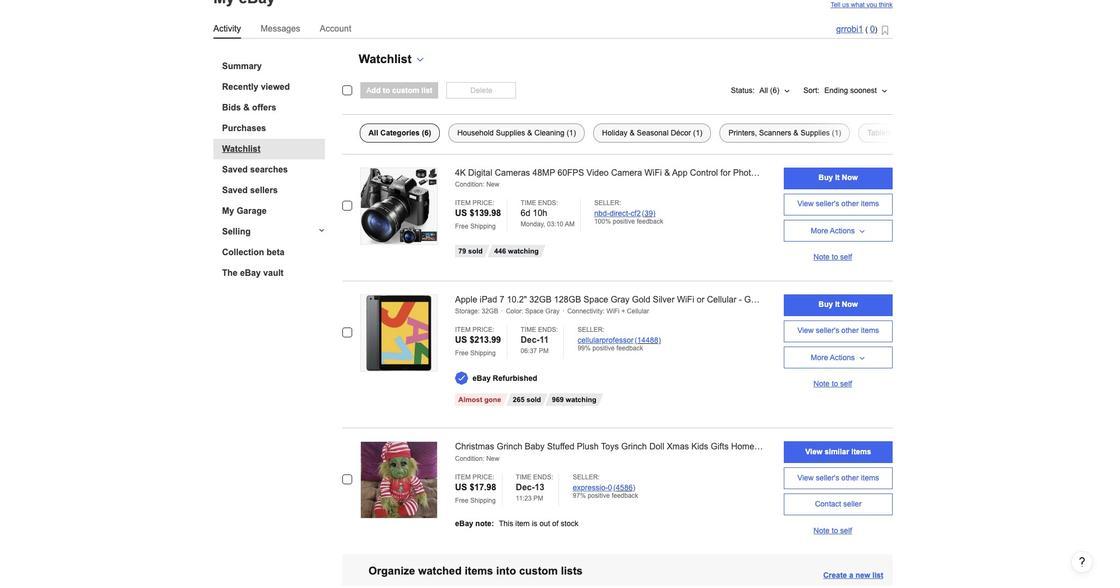 Task type: describe. For each thing, give the bounding box(es) containing it.
cellularprofessor
[[578, 336, 634, 345]]

buy it now button for 4k digital cameras 48mp 60fps video camera wifi & app control for photography
[[784, 167, 893, 189]]

seller: inside seller: cellularprofessor (14488) 99% positive feedback
[[578, 326, 605, 334]]

saved sellers link
[[222, 185, 325, 195]]

add to custom list button
[[360, 82, 439, 98]]

2 self from the top
[[841, 379, 852, 388]]

wifi inside 4k digital cameras 48mp 60fps video camera wifi & app control for photography condition: new
[[645, 168, 662, 177]]

view inside button
[[806, 448, 823, 456]]

pm for 13
[[534, 495, 544, 503]]

2 note to self button from the top
[[784, 373, 893, 395]]

time for 11
[[521, 326, 536, 334]]

items for christmas grinch baby stuffed plush toys grinch doll xmas kids gifts home decor
[[861, 474, 880, 482]]

seller: for toys
[[573, 474, 600, 481]]

contact
[[815, 500, 842, 508]]

(4586)
[[614, 484, 636, 492]]

buy for 4k digital cameras 48mp 60fps video camera wifi & app control for photography
[[819, 173, 833, 182]]

13
[[535, 483, 545, 492]]

plush
[[577, 442, 599, 452]]

1 vertical spatial 32gb
[[482, 308, 498, 315]]

(
[[866, 25, 868, 34]]

items for apple ipad 7 10.2" 32gb 128gb space gray gold silver wifi or cellular - good
[[861, 326, 880, 335]]

2 vertical spatial wifi
[[607, 308, 620, 315]]

lists
[[561, 565, 583, 577]]

view seller's other items for 4k digital cameras 48mp 60fps video camera wifi & app control for photography
[[798, 199, 880, 208]]

my
[[222, 206, 234, 215]]

doll
[[650, 442, 665, 452]]

(4586) link
[[614, 484, 636, 492]]

price: for $213.99
[[473, 326, 494, 334]]

recently
[[222, 82, 258, 91]]

more for 4k digital cameras 48mp 60fps video camera wifi & app control for photography
[[811, 226, 828, 235]]

feedback inside seller: nbd-direct-cf2 (39) 100% positive feedback
[[637, 218, 663, 226]]

dec- for 13
[[516, 483, 535, 492]]

price: for $17.98
[[473, 474, 494, 481]]

delete button
[[447, 82, 516, 98]]

seller
[[844, 500, 862, 508]]

self for photography
[[841, 252, 852, 261]]

you
[[867, 1, 877, 8]]

ends: for 13
[[533, 474, 553, 481]]

saved for saved sellers
[[222, 185, 248, 195]]

more actions for apple ipad 7 10.2" 32gb 128gb space gray gold silver wifi or cellular - good
[[811, 353, 855, 362]]

items inside region
[[465, 565, 493, 577]]

79 sold
[[459, 247, 483, 256]]

collection
[[222, 247, 264, 257]]

item for $139.98
[[455, 199, 471, 207]]

1 horizontal spatial space
[[584, 295, 608, 304]]

condition: for 4k
[[455, 181, 485, 189]]

storage
[[455, 308, 478, 315]]

10.2"
[[507, 295, 527, 304]]

organize watched items into custom lists region
[[343, 555, 893, 586]]

saved searches
[[222, 165, 288, 174]]

wifi inside apple ipad 7 10.2" 32gb 128gb space gray gold silver wifi or cellular - good link
[[677, 295, 695, 304]]

create a new list button
[[823, 565, 884, 586]]

seller: expressio-0 (4586) 97% positive feedback
[[573, 474, 638, 500]]

us for us $213.99
[[455, 336, 467, 345]]

items for 4k digital cameras 48mp 60fps video camera wifi & app control for photography
[[861, 199, 880, 208]]

other for 4k digital cameras 48mp 60fps video camera wifi & app control for photography
[[842, 199, 859, 208]]

03:10
[[547, 221, 564, 228]]

watchlist link
[[222, 144, 325, 154]]

sellers
[[250, 185, 278, 195]]

note:
[[476, 520, 494, 528]]

ebay note: this item is out of stock
[[455, 520, 579, 528]]

of
[[552, 520, 559, 528]]

bids & offers link
[[222, 103, 325, 112]]

seller: for video
[[594, 199, 621, 207]]

us
[[843, 1, 849, 8]]

cameras
[[495, 168, 530, 177]]

0 link
[[870, 25, 875, 34]]

: for connectivity
[[603, 308, 605, 315]]

almost gone
[[459, 396, 501, 404]]

kids
[[692, 442, 709, 452]]

color : space gray
[[506, 308, 560, 315]]

seller's for apple ipad 7 10.2" 32gb 128gb space gray gold silver wifi or cellular - good
[[816, 326, 840, 335]]

11:23
[[516, 495, 532, 503]]

time for 13
[[516, 474, 532, 481]]

garage
[[237, 206, 267, 215]]

feedback inside seller: cellularprofessor (14488) 99% positive feedback
[[617, 345, 643, 352]]

0 vertical spatial 32gb
[[530, 295, 552, 304]]

watching for 446 watching
[[508, 247, 539, 256]]

11
[[540, 336, 549, 345]]

to for christmas grinch baby stuffed plush toys grinch doll xmas kids gifts home decor
[[832, 527, 838, 535]]

or
[[697, 295, 705, 304]]

sold for 79 sold
[[468, 247, 483, 256]]

(39) link
[[642, 209, 656, 218]]

other for apple ipad 7 10.2" 32gb 128gb space gray gold silver wifi or cellular - good
[[842, 326, 859, 335]]

saved searches link
[[222, 165, 325, 175]]

view seller's other items button for apple ipad 7 10.2" 32gb 128gb space gray gold silver wifi or cellular - good
[[784, 320, 893, 342]]

refurbished
[[493, 374, 537, 383]]

to for 4k digital cameras 48mp 60fps video camera wifi & app control for photography
[[832, 252, 838, 261]]

positive inside seller: expressio-0 (4586) 97% positive feedback
[[588, 492, 610, 500]]

beta
[[267, 247, 285, 257]]

account link
[[320, 22, 351, 36]]

xmas
[[667, 442, 689, 452]]

0 vertical spatial ebay
[[240, 268, 261, 277]]

create a new list
[[824, 571, 884, 580]]

to inside button
[[383, 86, 390, 94]]

recently viewed link
[[222, 82, 325, 92]]

buy it now button for apple ipad 7 10.2" 32gb 128gb space gray gold silver wifi or cellular - good
[[784, 294, 893, 316]]

tell
[[831, 1, 841, 8]]

seller: cellularprofessor (14488) 99% positive feedback
[[578, 326, 661, 352]]

buy it now for 4k digital cameras 48mp 60fps video camera wifi & app control for photography
[[819, 173, 858, 182]]

grrobi1 ( 0 )
[[837, 25, 878, 34]]

apple ipad 7 10.2" 32gb 128gb space gray gold silver wifi or cellular - good image
[[367, 295, 432, 371]]

vault
[[263, 268, 284, 277]]

new
[[856, 571, 871, 580]]

the ebay vault
[[222, 268, 284, 277]]

free for us $17.98
[[455, 497, 469, 505]]

watched
[[418, 565, 462, 577]]

1 vertical spatial watchlist
[[222, 144, 261, 153]]

0 horizontal spatial &
[[243, 103, 250, 112]]

view seller's other items for apple ipad 7 10.2" 32gb 128gb space gray gold silver wifi or cellular - good
[[798, 326, 880, 335]]

seller: nbd-direct-cf2 (39) 100% positive feedback
[[594, 199, 663, 226]]

out
[[540, 520, 550, 528]]

99%
[[578, 345, 591, 352]]

4k digital cameras 48mp 60fps video camera wifi & app control for photography link
[[455, 167, 783, 179]]

monday,
[[521, 221, 545, 228]]

4k digital cameras 48mp 60fps video camera wifi & app control for photography image
[[361, 168, 437, 244]]

it for 4k digital cameras 48mp 60fps video camera wifi & app control for photography
[[835, 173, 840, 182]]

actions for apple ipad 7 10.2" 32gb 128gb space gray gold silver wifi or cellular - good
[[830, 353, 855, 362]]

265 sold
[[513, 396, 541, 404]]

ending
[[825, 86, 848, 94]]

positive inside seller: cellularprofessor (14488) 99% positive feedback
[[593, 345, 615, 352]]

view seller's other items button for christmas grinch baby stuffed plush toys grinch doll xmas kids gifts home decor
[[784, 468, 893, 490]]

is
[[532, 520, 538, 528]]

& inside 4k digital cameras 48mp 60fps video camera wifi & app control for photography condition: new
[[665, 168, 670, 177]]

tell us what you think
[[831, 1, 893, 8]]

the ebay vault link
[[222, 268, 325, 278]]

list for add to custom list
[[422, 86, 433, 94]]

buy it now for apple ipad 7 10.2" 32gb 128gb space gray gold silver wifi or cellular - good
[[819, 300, 858, 309]]

actions for 4k digital cameras 48mp 60fps video camera wifi & app control for photography
[[830, 226, 855, 235]]

app
[[672, 168, 688, 177]]

stock
[[561, 520, 579, 528]]

note to self for photography
[[814, 252, 852, 261]]

446 watching
[[494, 247, 539, 256]]

79
[[459, 247, 466, 256]]

status:
[[731, 86, 755, 94]]

seller's for christmas grinch baby stuffed plush toys grinch doll xmas kids gifts home decor
[[816, 474, 840, 482]]

now for 4k digital cameras 48mp 60fps video camera wifi & app control for photography
[[842, 173, 858, 182]]

my garage
[[222, 206, 267, 215]]

summary link
[[222, 61, 325, 71]]

messages
[[261, 24, 300, 33]]



Task type: vqa. For each thing, say whether or not it's contained in the screenshot.
the lists
yes



Task type: locate. For each thing, give the bounding box(es) containing it.
time
[[521, 199, 536, 207], [521, 326, 536, 334], [516, 474, 532, 481]]

0 vertical spatial note
[[814, 252, 830, 261]]

digital
[[468, 168, 493, 177]]

shipping for $213.99
[[470, 350, 496, 357]]

seller: inside seller: expressio-0 (4586) 97% positive feedback
[[573, 474, 600, 481]]

1 new from the top
[[486, 181, 500, 189]]

other
[[842, 199, 859, 208], [842, 326, 859, 335], [842, 474, 859, 482]]

ends: inside time ends: dec-11 06:37 pm
[[538, 326, 558, 334]]

2 vertical spatial item
[[455, 474, 471, 481]]

new
[[486, 181, 500, 189], [486, 455, 500, 463]]

1 seller's from the top
[[816, 199, 840, 208]]

2 : from the left
[[522, 308, 524, 315]]

new inside christmas grinch baby stuffed plush toys grinch doll xmas kids gifts home decor condition: new
[[486, 455, 500, 463]]

ends: inside time ends: dec-13 11:23 pm
[[533, 474, 553, 481]]

2 saved from the top
[[222, 185, 248, 195]]

condition: for christmas
[[455, 455, 485, 463]]

other up seller
[[842, 474, 859, 482]]

0 for seller:
[[608, 484, 612, 492]]

1 vertical spatial condition:
[[455, 455, 485, 463]]

view down view similar items button
[[798, 474, 814, 482]]

2 seller's from the top
[[816, 326, 840, 335]]

custom right into
[[519, 565, 558, 577]]

expressio-0 link
[[573, 484, 612, 492]]

us left '$213.99'
[[455, 336, 467, 345]]

1 note from the top
[[814, 252, 830, 261]]

custom inside region
[[519, 565, 558, 577]]

1 self from the top
[[841, 252, 852, 261]]

christmas grinch baby stuffed plush toys grinch doll xmas kids gifts home decor condition: new
[[455, 442, 780, 463]]

watchlist up add
[[359, 52, 412, 66]]

969 watching
[[552, 396, 596, 404]]

1 vertical spatial watching
[[566, 396, 596, 404]]

ebay for ebay note: this item is out of stock
[[455, 520, 473, 528]]

status: all (6)
[[731, 86, 780, 94]]

0 for grrobi1
[[870, 25, 875, 34]]

to down contact seller button
[[832, 527, 838, 535]]

1 vertical spatial more actions
[[811, 353, 855, 362]]

0 vertical spatial other
[[842, 199, 859, 208]]

view left similar
[[806, 448, 823, 456]]

seller's up contact
[[816, 474, 840, 482]]

new inside 4k digital cameras 48mp 60fps video camera wifi & app control for photography condition: new
[[486, 181, 500, 189]]

christmas
[[455, 442, 494, 452]]

1 more actions from the top
[[811, 226, 855, 235]]

condition: inside 4k digital cameras 48mp 60fps video camera wifi & app control for photography condition: new
[[455, 181, 485, 189]]

2 horizontal spatial wifi
[[677, 295, 695, 304]]

1 vertical spatial seller:
[[578, 326, 605, 334]]

2 other from the top
[[842, 326, 859, 335]]

2 now from the top
[[842, 300, 858, 309]]

direct-
[[610, 209, 631, 218]]

(39)
[[642, 209, 656, 218]]

what
[[851, 1, 865, 8]]

buy
[[819, 173, 833, 182], [819, 300, 833, 309]]

3 note to self button from the top
[[784, 520, 893, 542]]

shipping down $139.98
[[470, 223, 496, 231]]

ends: up 10h at left top
[[538, 199, 558, 207]]

pm for 11
[[539, 348, 549, 355]]

1 vertical spatial new
[[486, 455, 500, 463]]

1 now from the top
[[842, 173, 858, 182]]

2 buy from the top
[[819, 300, 833, 309]]

gray inside apple ipad 7 10.2" 32gb 128gb space gray gold silver wifi or cellular - good link
[[611, 295, 630, 304]]

1 horizontal spatial gray
[[611, 295, 630, 304]]

1 horizontal spatial 32gb
[[530, 295, 552, 304]]

dec-
[[521, 336, 540, 345], [516, 483, 535, 492]]

: for storage
[[478, 308, 480, 315]]

2 more actions from the top
[[811, 353, 855, 362]]

free for us $139.98
[[455, 223, 469, 231]]

item inside item price: us $139.98 free shipping
[[455, 199, 471, 207]]

view seller's other items for christmas grinch baby stuffed plush toys grinch doll xmas kids gifts home decor
[[798, 474, 880, 482]]

now up more actions dropdown button
[[842, 300, 858, 309]]

free inside 'item price: us $17.98 free shipping'
[[455, 497, 469, 505]]

positive
[[613, 218, 635, 226], [593, 345, 615, 352], [588, 492, 610, 500]]

0 horizontal spatial 32gb
[[482, 308, 498, 315]]

2 price: from the top
[[473, 326, 494, 334]]

dec- up 06:37
[[521, 336, 540, 345]]

1 : from the left
[[478, 308, 480, 315]]

60fps
[[558, 168, 584, 177]]

items up more actions popup button
[[861, 199, 880, 208]]

3 price: from the top
[[473, 474, 494, 481]]

messages link
[[261, 22, 300, 36]]

2 vertical spatial note to self
[[814, 527, 852, 535]]

pm inside time ends: dec-13 11:23 pm
[[534, 495, 544, 503]]

am
[[565, 221, 575, 228]]

2 more from the top
[[811, 353, 828, 362]]

price: inside item price: us $139.98 free shipping
[[473, 199, 494, 207]]

us
[[455, 209, 467, 218], [455, 336, 467, 345], [455, 483, 467, 492]]

2 free from the top
[[455, 350, 469, 357]]

2 vertical spatial price:
[[473, 474, 494, 481]]

free inside the "item price: us $213.99 free shipping"
[[455, 350, 469, 357]]

1 vertical spatial self
[[841, 379, 852, 388]]

price: inside the "item price: us $213.99 free shipping"
[[473, 326, 494, 334]]

2 item from the top
[[455, 326, 471, 334]]

dec- inside time ends: dec-11 06:37 pm
[[521, 336, 540, 345]]

1 vertical spatial positive
[[593, 345, 615, 352]]

watchlist inside dropdown button
[[359, 52, 412, 66]]

0 vertical spatial buy it now button
[[784, 167, 893, 189]]

view for apple ipad 7 10.2" 32gb 128gb space gray gold silver wifi or cellular - good
[[798, 326, 814, 335]]

watching right 446 at the top left
[[508, 247, 539, 256]]

actions inside more actions dropdown button
[[830, 353, 855, 362]]

items up more actions dropdown button
[[861, 326, 880, 335]]

32gb down ipad
[[482, 308, 498, 315]]

2 vertical spatial us
[[455, 483, 467, 492]]

0 left the (4586) "link"
[[608, 484, 612, 492]]

ipad
[[480, 295, 497, 304]]

1 vertical spatial dec-
[[516, 483, 535, 492]]

3 shipping from the top
[[470, 497, 496, 505]]

view seller's other items up more actions popup button
[[798, 199, 880, 208]]

us left $17.98
[[455, 483, 467, 492]]

2 note to self from the top
[[814, 379, 852, 388]]

custom inside button
[[392, 86, 419, 94]]

: down apple ipad 7 10.2" 32gb 128gb space gray gold silver wifi or cellular - good link
[[603, 308, 605, 315]]

watching for 969 watching
[[566, 396, 596, 404]]

0 vertical spatial &
[[243, 103, 250, 112]]

10h
[[533, 209, 548, 218]]

pm down 11
[[539, 348, 549, 355]]

2 vertical spatial shipping
[[470, 497, 496, 505]]

ebay
[[240, 268, 261, 277], [473, 374, 491, 383], [455, 520, 473, 528]]

more inside popup button
[[811, 226, 828, 235]]

)
[[875, 25, 878, 34]]

more inside dropdown button
[[811, 353, 828, 362]]

ebay refurbished
[[473, 374, 537, 383]]

view similar items button
[[784, 442, 893, 464]]

item up $139.98
[[455, 199, 471, 207]]

1 grinch from the left
[[497, 442, 523, 452]]

list down watchlist dropdown button
[[422, 86, 433, 94]]

0 vertical spatial buy it now
[[819, 173, 858, 182]]

3 view seller's other items button from the top
[[784, 468, 893, 490]]

time up 6d
[[521, 199, 536, 207]]

contact seller button
[[784, 494, 893, 516]]

& right bids
[[243, 103, 250, 112]]

organize watched items into custom lists
[[369, 565, 583, 577]]

new for digital
[[486, 181, 500, 189]]

item for $213.99
[[455, 326, 471, 334]]

1 other from the top
[[842, 199, 859, 208]]

other for christmas grinch baby stuffed plush toys grinch doll xmas kids gifts home decor
[[842, 474, 859, 482]]

1 more from the top
[[811, 226, 828, 235]]

saved for saved searches
[[222, 165, 248, 174]]

4k digital cameras 48mp 60fps video camera wifi & app control for photography condition: new
[[455, 168, 783, 189]]

activity
[[213, 24, 241, 33]]

1 condition: from the top
[[455, 181, 485, 189]]

wifi
[[645, 168, 662, 177], [677, 295, 695, 304], [607, 308, 620, 315]]

3 self from the top
[[841, 527, 852, 535]]

space up connectivity
[[584, 295, 608, 304]]

silver
[[653, 295, 675, 304]]

1 vertical spatial note to self button
[[784, 373, 893, 395]]

time up '11:23'
[[516, 474, 532, 481]]

1 buy it now button from the top
[[784, 167, 893, 189]]

2 buy it now from the top
[[819, 300, 858, 309]]

1 vertical spatial us
[[455, 336, 467, 345]]

&
[[243, 103, 250, 112], [665, 168, 670, 177]]

sold for 265 sold
[[527, 396, 541, 404]]

1 vertical spatial sold
[[527, 396, 541, 404]]

watching
[[508, 247, 539, 256], [566, 396, 596, 404]]

2 shipping from the top
[[470, 350, 496, 357]]

ebay left note:
[[455, 520, 473, 528]]

2 vertical spatial feedback
[[612, 492, 638, 500]]

1 vertical spatial gray
[[546, 308, 560, 315]]

1 horizontal spatial :
[[522, 308, 524, 315]]

create
[[824, 571, 847, 580]]

view
[[798, 199, 814, 208], [798, 326, 814, 335], [806, 448, 823, 456], [798, 474, 814, 482]]

us left $139.98
[[455, 209, 467, 218]]

1 vertical spatial now
[[842, 300, 858, 309]]

price: inside 'item price: us $17.98 free shipping'
[[473, 474, 494, 481]]

us for us $139.98
[[455, 209, 467, 218]]

0 horizontal spatial watching
[[508, 247, 539, 256]]

1 actions from the top
[[830, 226, 855, 235]]

note for photography
[[814, 252, 830, 261]]

seller: up nbd-
[[594, 199, 621, 207]]

1 note to self button from the top
[[784, 246, 893, 268]]

new down "digital"
[[486, 181, 500, 189]]

to right add
[[383, 86, 390, 94]]

watching right 969
[[566, 396, 596, 404]]

1 vertical spatial view seller's other items
[[798, 326, 880, 335]]

price: up $17.98
[[473, 474, 494, 481]]

video
[[587, 168, 609, 177]]

0 vertical spatial feedback
[[637, 218, 663, 226]]

grrobi1 link
[[837, 25, 864, 34]]

buy it now button up more actions dropdown button
[[784, 294, 893, 316]]

1 vertical spatial feedback
[[617, 345, 643, 352]]

+
[[622, 308, 625, 315]]

2 it from the top
[[835, 300, 840, 309]]

us inside item price: us $139.98 free shipping
[[455, 209, 467, 218]]

1 saved from the top
[[222, 165, 248, 174]]

view seller's other items
[[798, 199, 880, 208], [798, 326, 880, 335], [798, 474, 880, 482]]

view similar items
[[806, 448, 872, 456]]

space right color
[[525, 308, 544, 315]]

3 view seller's other items from the top
[[798, 474, 880, 482]]

1 vertical spatial &
[[665, 168, 670, 177]]

446
[[494, 247, 506, 256]]

buy for apple ipad 7 10.2" 32gb 128gb space gray gold silver wifi or cellular - good
[[819, 300, 833, 309]]

0 vertical spatial time
[[521, 199, 536, 207]]

0 vertical spatial wifi
[[645, 168, 662, 177]]

positive inside seller: nbd-direct-cf2 (39) 100% positive feedback
[[613, 218, 635, 226]]

2 vertical spatial note to self button
[[784, 520, 893, 542]]

1 free from the top
[[455, 223, 469, 231]]

1 vertical spatial wifi
[[677, 295, 695, 304]]

list for create a new list
[[873, 571, 884, 580]]

2 condition: from the top
[[455, 455, 485, 463]]

note to self button
[[784, 246, 893, 268], [784, 373, 893, 395], [784, 520, 893, 542]]

condition: down christmas
[[455, 455, 485, 463]]

more for apple ipad 7 10.2" 32gb 128gb space gray gold silver wifi or cellular - good
[[811, 353, 828, 362]]

grrobi1
[[837, 25, 864, 34]]

1 vertical spatial note
[[814, 379, 830, 388]]

1 vertical spatial buy
[[819, 300, 833, 309]]

pm
[[539, 348, 549, 355], [534, 495, 544, 503]]

it for apple ipad 7 10.2" 32gb 128gb space gray gold silver wifi or cellular - good
[[835, 300, 840, 309]]

1 item from the top
[[455, 199, 471, 207]]

actions inside more actions popup button
[[830, 226, 855, 235]]

3 : from the left
[[603, 308, 605, 315]]

2 view seller's other items from the top
[[798, 326, 880, 335]]

0 vertical spatial custom
[[392, 86, 419, 94]]

2 vertical spatial view seller's other items button
[[784, 468, 893, 490]]

note to self button down contact seller button
[[784, 520, 893, 542]]

time inside time ends: 6d 10h monday, 03:10 am
[[521, 199, 536, 207]]

to
[[383, 86, 390, 94], [832, 252, 838, 261], [832, 379, 838, 388], [832, 527, 838, 535]]

2 us from the top
[[455, 336, 467, 345]]

0 vertical spatial saved
[[222, 165, 248, 174]]

other up more actions popup button
[[842, 199, 859, 208]]

2 vertical spatial view seller's other items
[[798, 474, 880, 482]]

ebay right "the"
[[240, 268, 261, 277]]

time inside time ends: dec-13 11:23 pm
[[516, 474, 532, 481]]

1 vertical spatial more
[[811, 353, 828, 362]]

self for decor
[[841, 527, 852, 535]]

condition: inside christmas grinch baby stuffed plush toys grinch doll xmas kids gifts home decor condition: new
[[455, 455, 485, 463]]

delete
[[471, 86, 493, 94]]

self down contact seller button
[[841, 527, 852, 535]]

note to self for decor
[[814, 527, 852, 535]]

selling button
[[213, 227, 325, 237]]

almost
[[459, 396, 482, 404]]

: for color
[[522, 308, 524, 315]]

2 vertical spatial note
[[814, 527, 830, 535]]

1 vertical spatial cellular
[[627, 308, 649, 315]]

to down more actions popup button
[[832, 252, 838, 261]]

time inside time ends: dec-11 06:37 pm
[[521, 326, 536, 334]]

seller's for 4k digital cameras 48mp 60fps video camera wifi & app control for photography
[[816, 199, 840, 208]]

3 other from the top
[[842, 474, 859, 482]]

baby
[[525, 442, 545, 452]]

0 vertical spatial note to self button
[[784, 246, 893, 268]]

2 vertical spatial time
[[516, 474, 532, 481]]

recently viewed
[[222, 82, 290, 91]]

space
[[584, 295, 608, 304], [525, 308, 544, 315]]

128gb
[[554, 295, 581, 304]]

feedback
[[637, 218, 663, 226], [617, 345, 643, 352], [612, 492, 638, 500]]

0 vertical spatial price:
[[473, 199, 494, 207]]

control
[[690, 168, 718, 177]]

make this page your my ebay homepage image
[[882, 25, 889, 36]]

view up more actions dropdown button
[[798, 326, 814, 335]]

0 vertical spatial more
[[811, 226, 828, 235]]

0 horizontal spatial cellular
[[627, 308, 649, 315]]

item price: us $213.99 free shipping
[[455, 326, 501, 357]]

note to self down contact seller button
[[814, 527, 852, 535]]

grinch left "doll"
[[621, 442, 647, 452]]

more actions inside more actions popup button
[[811, 226, 855, 235]]

note to self down more actions popup button
[[814, 252, 852, 261]]

seller: up cellularprofessor
[[578, 326, 605, 334]]

item price: us $17.98 free shipping
[[455, 474, 496, 505]]

positive right 100%
[[613, 218, 635, 226]]

:
[[478, 308, 480, 315], [522, 308, 524, 315], [603, 308, 605, 315]]

1 horizontal spatial 0
[[870, 25, 875, 34]]

3 seller's from the top
[[816, 474, 840, 482]]

2 horizontal spatial :
[[603, 308, 605, 315]]

1 horizontal spatial wifi
[[645, 168, 662, 177]]

wifi left or
[[677, 295, 695, 304]]

activity link
[[213, 22, 241, 36]]

apple ipad 7 10.2" 32gb 128gb space gray gold silver wifi or cellular - good link
[[455, 294, 766, 306]]

2 note from the top
[[814, 379, 830, 388]]

2 grinch from the left
[[621, 442, 647, 452]]

ending soonest button
[[820, 79, 893, 101]]

buy it now
[[819, 173, 858, 182], [819, 300, 858, 309]]

1 view seller's other items from the top
[[798, 199, 880, 208]]

view seller's other items up more actions dropdown button
[[798, 326, 880, 335]]

seller: inside seller: nbd-direct-cf2 (39) 100% positive feedback
[[594, 199, 621, 207]]

shipping inside 'item price: us $17.98 free shipping'
[[470, 497, 496, 505]]

note
[[814, 252, 830, 261], [814, 379, 830, 388], [814, 527, 830, 535]]

watchlist
[[359, 52, 412, 66], [222, 144, 261, 153]]

a
[[849, 571, 854, 580]]

time down color : space gray
[[521, 326, 536, 334]]

1 horizontal spatial cellular
[[707, 295, 737, 304]]

ends: inside time ends: 6d 10h monday, 03:10 am
[[538, 199, 558, 207]]

1 vertical spatial item
[[455, 326, 471, 334]]

0 inside seller: expressio-0 (4586) 97% positive feedback
[[608, 484, 612, 492]]

1 horizontal spatial watchlist
[[359, 52, 412, 66]]

time ends: dec-11 06:37 pm
[[521, 326, 558, 355]]

1 view seller's other items button from the top
[[784, 194, 893, 215]]

shipping down '$213.99'
[[470, 350, 496, 357]]

time for 10h
[[521, 199, 536, 207]]

self down more actions dropdown button
[[841, 379, 852, 388]]

free
[[455, 223, 469, 231], [455, 350, 469, 357], [455, 497, 469, 505]]

shipping down $17.98
[[470, 497, 496, 505]]

(14488) link
[[635, 336, 661, 345]]

items up seller
[[861, 474, 880, 482]]

0 vertical spatial space
[[584, 295, 608, 304]]

sort:
[[804, 86, 820, 94]]

now for apple ipad 7 10.2" 32gb 128gb space gray gold silver wifi or cellular - good
[[842, 300, 858, 309]]

seller's up more actions popup button
[[816, 199, 840, 208]]

1 it from the top
[[835, 173, 840, 182]]

view seller's other items button up contact seller
[[784, 468, 893, 490]]

0 vertical spatial actions
[[830, 226, 855, 235]]

other up more actions dropdown button
[[842, 326, 859, 335]]

items inside button
[[852, 448, 872, 456]]

buy it now up more actions dropdown button
[[819, 300, 858, 309]]

1 vertical spatial buy it now button
[[784, 294, 893, 316]]

view for christmas grinch baby stuffed plush toys grinch doll xmas kids gifts home decor
[[798, 474, 814, 482]]

2 vertical spatial seller's
[[816, 474, 840, 482]]

1 buy from the top
[[819, 173, 833, 182]]

cellular left -
[[707, 295, 737, 304]]

dec- inside time ends: dec-13 11:23 pm
[[516, 483, 535, 492]]

purchases link
[[222, 123, 325, 133]]

0 vertical spatial seller's
[[816, 199, 840, 208]]

3 free from the top
[[455, 497, 469, 505]]

2 vertical spatial free
[[455, 497, 469, 505]]

sold right 79
[[468, 247, 483, 256]]

1 vertical spatial it
[[835, 300, 840, 309]]

pm inside time ends: dec-11 06:37 pm
[[539, 348, 549, 355]]

1 horizontal spatial list
[[873, 571, 884, 580]]

bids & offers
[[222, 103, 276, 112]]

shipping inside item price: us $139.98 free shipping
[[470, 223, 496, 231]]

0 horizontal spatial 0
[[608, 484, 612, 492]]

free for us $213.99
[[455, 350, 469, 357]]

new down christmas
[[486, 455, 500, 463]]

cf2
[[631, 209, 641, 218]]

to for apple ipad 7 10.2" 32gb 128gb space gray gold silver wifi or cellular - good
[[832, 379, 838, 388]]

0 vertical spatial ends:
[[538, 199, 558, 207]]

0 vertical spatial note to self
[[814, 252, 852, 261]]

2 vertical spatial positive
[[588, 492, 610, 500]]

shipping for $17.98
[[470, 497, 496, 505]]

condition: down '4k'
[[455, 181, 485, 189]]

3 item from the top
[[455, 474, 471, 481]]

saved
[[222, 165, 248, 174], [222, 185, 248, 195]]

48mp
[[533, 168, 555, 177]]

list inside region
[[873, 571, 884, 580]]

$17.98
[[470, 483, 496, 492]]

1 vertical spatial seller's
[[816, 326, 840, 335]]

0 horizontal spatial watchlist
[[222, 144, 261, 153]]

item up $17.98
[[455, 474, 471, 481]]

1 price: from the top
[[473, 199, 494, 207]]

1 vertical spatial space
[[525, 308, 544, 315]]

saved up saved sellers
[[222, 165, 248, 174]]

buy it now button up more actions popup button
[[784, 167, 893, 189]]

items left into
[[465, 565, 493, 577]]

0 vertical spatial positive
[[613, 218, 635, 226]]

3 note to self from the top
[[814, 527, 852, 535]]

self down more actions popup button
[[841, 252, 852, 261]]

ends: for 10h
[[538, 199, 558, 207]]

1 vertical spatial ends:
[[538, 326, 558, 334]]

more actions inside more actions dropdown button
[[811, 353, 855, 362]]

note to self down more actions dropdown button
[[814, 379, 852, 388]]

1 us from the top
[[455, 209, 467, 218]]

dec- up '11:23'
[[516, 483, 535, 492]]

0 vertical spatial cellular
[[707, 295, 737, 304]]

item down storage in the left bottom of the page
[[455, 326, 471, 334]]

view seller's other items button for 4k digital cameras 48mp 60fps video camera wifi & app control for photography
[[784, 194, 893, 215]]

1 buy it now from the top
[[819, 173, 858, 182]]

wifi right camera
[[645, 168, 662, 177]]

items right similar
[[852, 448, 872, 456]]

0 vertical spatial pm
[[539, 348, 549, 355]]

watchlist down purchases
[[222, 144, 261, 153]]

add
[[366, 86, 381, 94]]

gray up + at bottom
[[611, 295, 630, 304]]

0
[[870, 25, 875, 34], [608, 484, 612, 492]]

3 note from the top
[[814, 527, 830, 535]]

3 us from the top
[[455, 483, 467, 492]]

dec- for 11
[[521, 336, 540, 345]]

feedback inside seller: expressio-0 (4586) 97% positive feedback
[[612, 492, 638, 500]]

buy it now up more actions popup button
[[819, 173, 858, 182]]

2 vertical spatial ends:
[[533, 474, 553, 481]]

expressio-
[[573, 484, 608, 492]]

0 horizontal spatial grinch
[[497, 442, 523, 452]]

pm down 13
[[534, 495, 544, 503]]

ends: for 11
[[538, 326, 558, 334]]

us inside 'item price: us $17.98 free shipping'
[[455, 483, 467, 492]]

1 vertical spatial free
[[455, 350, 469, 357]]

more actions for 4k digital cameras 48mp 60fps video camera wifi & app control for photography
[[811, 226, 855, 235]]

note to self button down more actions dropdown button
[[784, 373, 893, 395]]

: down ipad
[[478, 308, 480, 315]]

price: up '$213.99'
[[473, 326, 494, 334]]

shipping
[[470, 223, 496, 231], [470, 350, 496, 357], [470, 497, 496, 505]]

0 vertical spatial us
[[455, 209, 467, 218]]

0 horizontal spatial custom
[[392, 86, 419, 94]]

my garage link
[[222, 206, 325, 216]]

view for 4k digital cameras 48mp 60fps video camera wifi & app control for photography
[[798, 199, 814, 208]]

saved up my
[[222, 185, 248, 195]]

cellular down gold
[[627, 308, 649, 315]]

for
[[721, 168, 731, 177]]

item price: us $139.98 free shipping
[[455, 199, 501, 231]]

& left app
[[665, 168, 670, 177]]

toys
[[601, 442, 619, 452]]

positive right 99%
[[593, 345, 615, 352]]

help, opens dialogs image
[[1077, 557, 1088, 568]]

item for $17.98
[[455, 474, 471, 481]]

color
[[506, 308, 522, 315]]

0 horizontal spatial list
[[422, 86, 433, 94]]

2 view seller's other items button from the top
[[784, 320, 893, 342]]

view seller's other items button up more actions dropdown button
[[784, 320, 893, 342]]

1 horizontal spatial &
[[665, 168, 670, 177]]

price: for $139.98
[[473, 199, 494, 207]]

2 vertical spatial seller:
[[573, 474, 600, 481]]

ebay up almost gone
[[473, 374, 491, 383]]

seller's
[[816, 199, 840, 208], [816, 326, 840, 335], [816, 474, 840, 482]]

more actions button
[[784, 347, 893, 368]]

note for decor
[[814, 527, 830, 535]]

free inside item price: us $139.98 free shipping
[[455, 223, 469, 231]]

view seller's other items down view similar items button
[[798, 474, 880, 482]]

ebay for ebay refurbished
[[473, 374, 491, 383]]

item inside 'item price: us $17.98 free shipping'
[[455, 474, 471, 481]]

1 note to self from the top
[[814, 252, 852, 261]]

watchlist button
[[359, 52, 425, 66]]

shipping for $139.98
[[470, 223, 496, 231]]

1 vertical spatial custom
[[519, 565, 558, 577]]

positive right 97%
[[588, 492, 610, 500]]

view up more actions popup button
[[798, 199, 814, 208]]

ends: up 13
[[533, 474, 553, 481]]

1 vertical spatial note to self
[[814, 379, 852, 388]]

2 buy it now button from the top
[[784, 294, 893, 316]]

bids
[[222, 103, 241, 112]]

2 actions from the top
[[830, 353, 855, 362]]

0 vertical spatial shipping
[[470, 223, 496, 231]]

view seller's other items button up more actions popup button
[[784, 194, 893, 215]]

0 right the (
[[870, 25, 875, 34]]

2 vertical spatial ebay
[[455, 520, 473, 528]]

: down 10.2"
[[522, 308, 524, 315]]

it up more actions popup button
[[835, 173, 840, 182]]

us inside the "item price: us $213.99 free shipping"
[[455, 336, 467, 345]]

ends:
[[538, 199, 558, 207], [538, 326, 558, 334], [533, 474, 553, 481]]

1 vertical spatial view seller's other items button
[[784, 320, 893, 342]]

0 vertical spatial seller:
[[594, 199, 621, 207]]

wifi left + at bottom
[[607, 308, 620, 315]]

0 vertical spatial it
[[835, 173, 840, 182]]

0 vertical spatial view seller's other items button
[[784, 194, 893, 215]]

us for us $17.98
[[455, 483, 467, 492]]

price: up $139.98
[[473, 199, 494, 207]]

christmas grinch baby stuffed plush toys grinch doll xmas kids gifts home decor image
[[361, 442, 437, 519]]

item inside the "item price: us $213.99 free shipping"
[[455, 326, 471, 334]]

it up more actions dropdown button
[[835, 300, 840, 309]]

1 vertical spatial ebay
[[473, 374, 491, 383]]

0 horizontal spatial sold
[[468, 247, 483, 256]]

new for grinch
[[486, 455, 500, 463]]

2 new from the top
[[486, 455, 500, 463]]

grinch left baby
[[497, 442, 523, 452]]

1 horizontal spatial sold
[[527, 396, 541, 404]]

ends: up 11
[[538, 326, 558, 334]]

note to self button for decor
[[784, 520, 893, 542]]

note to self button for photography
[[784, 246, 893, 268]]

1 shipping from the top
[[470, 223, 496, 231]]

seller's up more actions dropdown button
[[816, 326, 840, 335]]

shipping inside the "item price: us $213.99 free shipping"
[[470, 350, 496, 357]]



